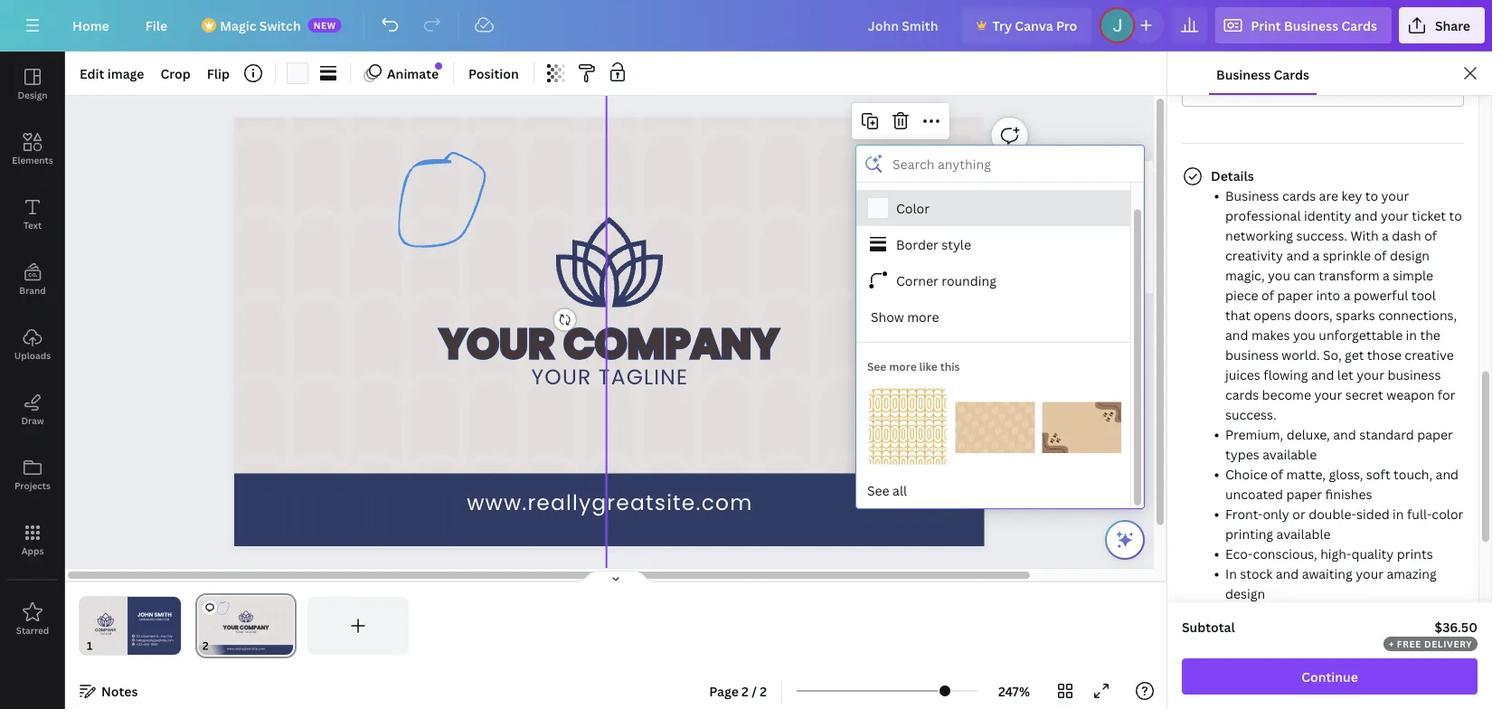 Task type: locate. For each thing, give the bounding box(es) containing it.
continue
[[1302, 668, 1359, 685]]

design button
[[0, 52, 65, 117]]

flip button
[[200, 59, 237, 88]]

available down or
[[1277, 525, 1331, 542]]

corner rounding
[[896, 271, 997, 289]]

in
[[1406, 326, 1418, 343], [1393, 505, 1404, 522]]

color
[[896, 199, 930, 216]]

canva
[[1015, 17, 1054, 34]]

into
[[1317, 286, 1341, 303]]

of down ticket
[[1425, 227, 1438, 244]]

piece
[[1226, 286, 1259, 303]]

gloss,
[[1329, 465, 1364, 483]]

50 business cards
[[1194, 80, 1306, 97]]

0 vertical spatial $36.50
[[1388, 80, 1431, 97]]

creativity
[[1226, 247, 1284, 264]]

1 vertical spatial to
[[1450, 207, 1463, 224]]

0 vertical spatial more
[[908, 308, 939, 325]]

$36.50
[[1388, 80, 1431, 97], [1435, 618, 1478, 635]]

soft
[[1367, 465, 1391, 483]]

and right 'deluxe,'
[[1334, 426, 1357, 443]]

uncoated
[[1226, 485, 1284, 503]]

creative
[[1405, 346, 1455, 363]]

0 horizontal spatial to
[[1366, 187, 1379, 204]]

new image
[[435, 63, 442, 69]]

2 2 from the left
[[760, 683, 767, 700]]

high-
[[1321, 545, 1352, 562]]

see down show
[[868, 358, 887, 373]]

design
[[18, 89, 48, 101]]

1 vertical spatial more
[[889, 358, 917, 373]]

cards down "juices"
[[1226, 386, 1259, 403]]

test
[[1006, 226, 1031, 243]]

2 see from the top
[[868, 482, 890, 499]]

brand button
[[0, 247, 65, 312]]

$36.50 up delivery
[[1435, 618, 1478, 635]]

stock
[[1241, 565, 1273, 582]]

draw
[[21, 414, 44, 427]]

1 see from the top
[[868, 358, 887, 373]]

color button
[[857, 190, 1131, 226]]

0 vertical spatial see
[[868, 358, 887, 373]]

corner rounding option
[[857, 262, 1131, 298]]

edit image
[[80, 65, 144, 82]]

2 right /
[[760, 683, 767, 700]]

0 horizontal spatial cards
[[1226, 386, 1259, 403]]

1 vertical spatial in
[[1393, 505, 1404, 522]]

prints
[[1397, 545, 1433, 562]]

more inside show more button
[[908, 308, 939, 325]]

design
[[1390, 247, 1430, 264], [1226, 585, 1266, 602]]

0 vertical spatial success.
[[1297, 227, 1348, 244]]

cards left are
[[1283, 187, 1316, 204]]

delivery
[[1425, 638, 1473, 650]]

page
[[709, 683, 739, 700]]

flowing
[[1264, 366, 1309, 383]]

hide pages image
[[573, 570, 659, 584]]

uploads
[[14, 349, 51, 361]]

paper down for
[[1418, 426, 1454, 443]]

modern background coffee image
[[956, 388, 1035, 467]]

0 vertical spatial to
[[1366, 187, 1379, 204]]

side panel tab list
[[0, 52, 65, 652]]

see inside button
[[868, 482, 890, 499]]

1 horizontal spatial to
[[1450, 207, 1463, 224]]

0 horizontal spatial in
[[1393, 505, 1404, 522]]

file button
[[131, 7, 182, 43]]

file
[[145, 17, 168, 34]]

all
[[893, 482, 907, 499]]

success. up premium,
[[1226, 406, 1277, 423]]

0 horizontal spatial 2
[[742, 683, 749, 700]]

paper down matte,
[[1287, 485, 1323, 503]]

powerful
[[1354, 286, 1409, 303]]

business inside button
[[1214, 80, 1267, 97]]

list box
[[857, 157, 1131, 509]]

see all button
[[857, 472, 1131, 509]]

list
[[992, 161, 1288, 351], [1211, 185, 1465, 603]]

1 vertical spatial design
[[1226, 585, 1266, 602]]

see all option
[[857, 472, 1131, 509]]

brand
[[19, 284, 46, 296]]

this
[[941, 358, 960, 373]]

Search anything text field
[[893, 147, 1108, 181]]

color
[[1432, 505, 1464, 522]]

john smith
[[1050, 177, 1120, 194]]

color option
[[857, 190, 1131, 226]]

None field
[[857, 146, 1144, 182]]

design down "dash"
[[1390, 247, 1430, 264]]

business up the weapon
[[1388, 366, 1441, 383]]

crop
[[160, 65, 191, 82]]

smith
[[1084, 177, 1120, 194]]

you left can at the right of page
[[1268, 266, 1291, 284]]

cards inside dropdown button
[[1342, 17, 1378, 34]]

1 horizontal spatial 2
[[760, 683, 767, 700]]

0 vertical spatial in
[[1406, 326, 1418, 343]]

1 vertical spatial success.
[[1226, 406, 1277, 423]]

None button
[[1182, 71, 1465, 107]]

canva assistant image
[[1114, 529, 1136, 551]]

1 vertical spatial see
[[868, 482, 890, 499]]

like
[[920, 358, 938, 373]]

you
[[1268, 266, 1291, 284], [1294, 326, 1316, 343]]

networking
[[1226, 227, 1294, 244]]

$36.50 inside button
[[1388, 80, 1431, 97]]

$36.50 down the share dropdown button at the top right of the page
[[1388, 80, 1431, 97]]

share button
[[1399, 7, 1485, 43]]

with
[[1351, 227, 1379, 244]]

magic switch
[[220, 17, 301, 34]]

to right ticket
[[1450, 207, 1463, 224]]

in
[[1226, 565, 1237, 582]]

paper down can at the right of page
[[1278, 286, 1314, 303]]

success. down identity
[[1297, 227, 1348, 244]]

more left like
[[889, 358, 917, 373]]

print business cards
[[1251, 17, 1378, 34]]

design down stock
[[1226, 585, 1266, 602]]

available up matte,
[[1263, 446, 1317, 463]]

paper
[[1278, 286, 1314, 303], [1418, 426, 1454, 443], [1287, 485, 1323, 503]]

crop button
[[153, 59, 198, 88]]

1 horizontal spatial business
[[1388, 366, 1441, 383]]

1 vertical spatial business
[[1388, 366, 1441, 383]]

business for details
[[1226, 187, 1280, 204]]

in left the
[[1406, 326, 1418, 343]]

see left all
[[868, 482, 890, 499]]

share
[[1436, 17, 1471, 34]]

to right key
[[1366, 187, 1379, 204]]

cards inside button
[[1271, 80, 1306, 97]]

are
[[1319, 187, 1339, 204]]

+ free delivery
[[1389, 638, 1473, 650]]

business inside dropdown button
[[1285, 17, 1339, 34]]

amazing
[[1387, 565, 1437, 582]]

in left full- at the right of the page
[[1393, 505, 1404, 522]]

more right show
[[908, 308, 939, 325]]

#fafaff image
[[287, 62, 308, 84]]

and down conscious,
[[1276, 565, 1299, 582]]

1 horizontal spatial $36.50
[[1435, 618, 1478, 635]]

john
[[1050, 177, 1081, 194]]

business up "juices"
[[1226, 346, 1279, 363]]

starred button
[[0, 587, 65, 652]]

#fafaff image
[[287, 62, 308, 84], [868, 197, 889, 218], [868, 197, 889, 218]]

image
[[107, 65, 144, 82]]

text button
[[0, 182, 65, 247]]

sided
[[1357, 505, 1390, 522]]

list containing business cards are key to your professional identity and your ticket to networking success. with a dash of creativity and a sprinkle of design magic, you can transform a simple piece of paper into a powerful tool that opens doors, sparks connections, and makes you unforgettable in the business world. so, get those creative juices flowing and let your business cards become your secret weapon for success.
[[1211, 185, 1465, 603]]

0 horizontal spatial design
[[1226, 585, 1266, 602]]

cards
[[1342, 17, 1378, 34], [1274, 66, 1310, 83], [1271, 80, 1306, 97]]

0 horizontal spatial you
[[1268, 266, 1291, 284]]

0 horizontal spatial $36.50
[[1388, 80, 1431, 97]]

0 horizontal spatial business
[[1226, 346, 1279, 363]]

1 horizontal spatial you
[[1294, 326, 1316, 343]]

notes button
[[72, 677, 145, 706]]

0 vertical spatial design
[[1390, 247, 1430, 264]]

doors,
[[1295, 306, 1333, 323]]

draw button
[[0, 377, 65, 442]]

only
[[1263, 505, 1290, 522]]

2 left /
[[742, 683, 749, 700]]

print
[[1251, 17, 1282, 34]]

to
[[1366, 187, 1379, 204], [1450, 207, 1463, 224]]

1 horizontal spatial cards
[[1283, 187, 1316, 204]]

business inside details business cards are key to your professional identity and your ticket to networking success. with a dash of creativity and a sprinkle of design magic, you can transform a simple piece of paper into a powerful tool that opens doors, sparks connections, and makes you unforgettable in the business world. so, get those creative juices flowing and let your business cards become your secret weapon for success. premium, deluxe, and standard paper types available choice of matte, gloss, soft touch, and uncoated paper finishes front-only or double-sided in full-color printing available eco-conscious, high-quality prints in stock and awaiting your amazing design
[[1226, 187, 1280, 204]]

www.reallygreatsite.com
[[467, 489, 753, 518]]

0 vertical spatial business
[[1226, 346, 1279, 363]]

1 horizontal spatial success.
[[1297, 227, 1348, 244]]

tool
[[1412, 286, 1436, 303]]

weapon
[[1387, 386, 1435, 403]]

you up world.
[[1294, 326, 1316, 343]]

0 vertical spatial available
[[1263, 446, 1317, 463]]

1 vertical spatial $36.50
[[1435, 618, 1478, 635]]

modern background image
[[1042, 388, 1122, 467]]

of down with
[[1375, 247, 1387, 264]]

so,
[[1323, 346, 1342, 363]]

full-
[[1408, 505, 1432, 522]]

2
[[742, 683, 749, 700], [760, 683, 767, 700]]

business for 50
[[1214, 80, 1267, 97]]



Task type: vqa. For each thing, say whether or not it's contained in the screenshot.
Canva Assistant icon
yes



Task type: describe. For each thing, give the bounding box(es) containing it.
apps button
[[0, 507, 65, 573]]

show more button
[[857, 298, 1131, 334]]

1 horizontal spatial design
[[1390, 247, 1430, 264]]

sparks
[[1336, 306, 1376, 323]]

animate button
[[358, 59, 446, 88]]

try
[[993, 17, 1012, 34]]

list containing john smith
[[992, 161, 1288, 351]]

$36.50 for subtotal
[[1435, 618, 1478, 635]]

pro
[[1057, 17, 1078, 34]]

modern pattern image
[[869, 388, 949, 467]]

can
[[1294, 266, 1316, 284]]

touch,
[[1394, 465, 1433, 483]]

Design title text field
[[854, 7, 955, 43]]

and down "that"
[[1226, 326, 1249, 343]]

page 2 image
[[195, 597, 297, 655]]

business for print
[[1285, 17, 1339, 34]]

border style option
[[857, 226, 1131, 262]]

sprinkle
[[1323, 247, 1371, 264]]

Page title text field
[[216, 637, 224, 655]]

connections,
[[1379, 306, 1457, 323]]

cards for print business cards
[[1342, 17, 1378, 34]]

1 vertical spatial paper
[[1418, 426, 1454, 443]]

0 vertical spatial you
[[1268, 266, 1291, 284]]

1 2 from the left
[[742, 683, 749, 700]]

magic
[[220, 17, 256, 34]]

1 vertical spatial available
[[1277, 525, 1331, 542]]

conscious,
[[1253, 545, 1318, 562]]

tagline
[[598, 362, 688, 391]]

a right the into
[[1344, 286, 1351, 303]]

juices
[[1226, 366, 1261, 383]]

show more option
[[857, 298, 1131, 334]]

see for see more like this
[[868, 358, 887, 373]]

cards inside 'button'
[[1274, 66, 1310, 83]]

secret
[[1346, 386, 1384, 403]]

and right "touch,"
[[1436, 465, 1459, 483]]

identity
[[1304, 207, 1352, 224]]

1 vertical spatial cards
[[1226, 386, 1259, 403]]

those
[[1368, 346, 1402, 363]]

simple
[[1393, 266, 1434, 284]]

starred
[[16, 624, 49, 636]]

$36.50 for 50 business cards
[[1388, 80, 1431, 97]]

projects
[[14, 479, 51, 492]]

1 horizontal spatial in
[[1406, 326, 1418, 343]]

free
[[1397, 638, 1422, 650]]

page 2 / 2
[[709, 683, 767, 700]]

types
[[1226, 446, 1260, 463]]

apps
[[21, 545, 44, 557]]

see more like this
[[868, 358, 960, 373]]

projects button
[[0, 442, 65, 507]]

dash
[[1392, 227, 1422, 244]]

a right with
[[1382, 227, 1389, 244]]

makes
[[1252, 326, 1290, 343]]

details
[[1211, 167, 1254, 184]]

notes
[[101, 683, 138, 700]]

subtotal
[[1182, 618, 1235, 635]]

continue button
[[1182, 659, 1478, 695]]

edit image button
[[72, 59, 151, 88]]

and down so,
[[1312, 366, 1335, 383]]

switch
[[259, 17, 301, 34]]

home link
[[58, 7, 124, 43]]

standard
[[1360, 426, 1415, 443]]

printing
[[1226, 525, 1274, 542]]

try canva pro
[[993, 17, 1078, 34]]

home
[[72, 17, 109, 34]]

of up 'opens'
[[1262, 286, 1275, 303]]

main menu bar
[[0, 0, 1493, 52]]

list box containing color
[[857, 157, 1131, 509]]

a up can at the right of page
[[1313, 247, 1320, 264]]

0 vertical spatial paper
[[1278, 286, 1314, 303]]

1 vertical spatial you
[[1294, 326, 1316, 343]]

text
[[23, 219, 42, 231]]

corner
[[896, 271, 939, 289]]

edit
[[80, 65, 104, 82]]

awaiting
[[1302, 565, 1353, 582]]

and up can at the right of page
[[1287, 247, 1310, 264]]

the
[[1421, 326, 1441, 343]]

show more
[[871, 308, 939, 325]]

or
[[1293, 505, 1306, 522]]

a up the powerful
[[1383, 266, 1390, 284]]

get
[[1345, 346, 1365, 363]]

that
[[1226, 306, 1251, 323]]

try canva pro button
[[962, 7, 1092, 43]]

247%
[[999, 683, 1030, 700]]

cards for 50 business cards
[[1271, 80, 1306, 97]]

front-
[[1226, 505, 1263, 522]]

more for show
[[908, 308, 939, 325]]

0 horizontal spatial success.
[[1226, 406, 1277, 423]]

key
[[1342, 187, 1363, 204]]

eco-
[[1226, 545, 1253, 562]]

ticket
[[1412, 207, 1447, 224]]

test card
[[1006, 226, 1062, 243]]

corner rounding button
[[857, 262, 1131, 298]]

elements button
[[0, 117, 65, 182]]

0 vertical spatial cards
[[1283, 187, 1316, 204]]

world.
[[1282, 346, 1320, 363]]

business inside 'button'
[[1217, 66, 1271, 83]]

page 2 / 2 button
[[702, 677, 774, 706]]

quality
[[1352, 545, 1394, 562]]

2 vertical spatial paper
[[1287, 485, 1323, 503]]

border
[[896, 235, 939, 252]]

see for see all
[[868, 482, 890, 499]]

50
[[1194, 80, 1210, 97]]

show
[[871, 308, 904, 325]]

finishes
[[1326, 485, 1373, 503]]

opens
[[1254, 306, 1291, 323]]

of left matte,
[[1271, 465, 1284, 483]]

more for see
[[889, 358, 917, 373]]

double-
[[1309, 505, 1357, 522]]

and up with
[[1355, 207, 1378, 224]]

none button containing 50 business cards
[[1182, 71, 1465, 107]]

uploads button
[[0, 312, 65, 377]]

unforgettable
[[1319, 326, 1403, 343]]

border style button
[[857, 226, 1131, 262]]



